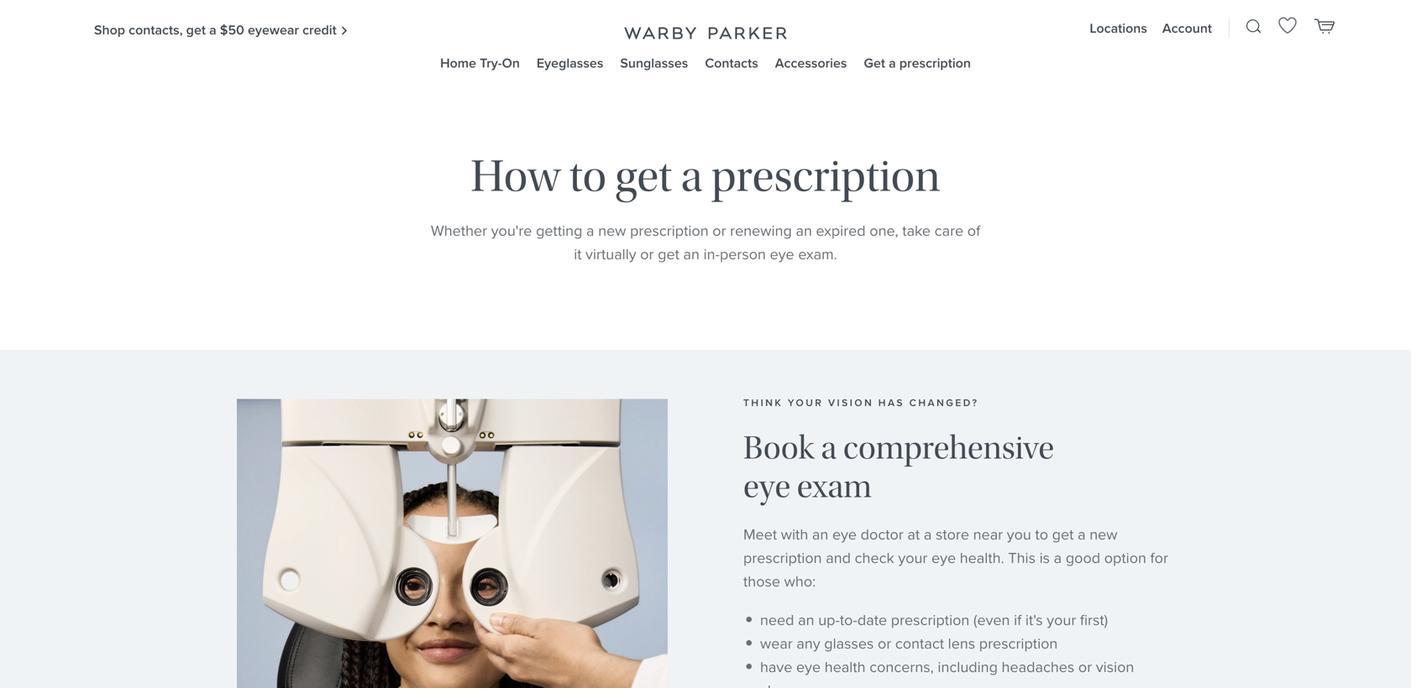 Task type: describe. For each thing, give the bounding box(es) containing it.
has
[[879, 396, 905, 411]]

cart link
[[1314, 18, 1336, 34]]

virtually
[[586, 243, 637, 265]]

prescription inside 'whether you're getting a new prescription or renewing an expired one, take care of it virtually or get an in-person eye exam.'
[[630, 220, 709, 242]]

wear
[[760, 633, 793, 655]]

changed?
[[910, 396, 979, 411]]

those
[[744, 571, 781, 593]]

favorite link
[[1278, 15, 1298, 35]]

a up the good
[[1078, 524, 1086, 546]]

expired
[[816, 220, 866, 242]]

exam
[[797, 468, 872, 506]]

home
[[440, 53, 476, 73]]

cart image
[[1314, 18, 1336, 34]]

store
[[936, 524, 970, 546]]

for
[[1151, 547, 1169, 570]]

vision
[[828, 396, 874, 411]]

prescription down if
[[979, 633, 1058, 655]]

person
[[720, 243, 766, 265]]

renewing
[[730, 220, 792, 242]]

at
[[908, 524, 920, 546]]

one,
[[870, 220, 899, 242]]

search link
[[1247, 18, 1262, 38]]

account link
[[1163, 18, 1212, 38]]

contacts
[[705, 53, 758, 73]]

get
[[864, 53, 886, 73]]

whether
[[431, 220, 487, 242]]

or down date
[[878, 633, 892, 655]]

need
[[760, 610, 794, 632]]

eye down store on the bottom
[[932, 547, 956, 570]]

good
[[1066, 547, 1101, 570]]

concerns,
[[870, 657, 934, 679]]

your
[[788, 396, 824, 411]]

a right is
[[1054, 547, 1062, 570]]

think
[[744, 396, 783, 411]]

lens
[[948, 633, 976, 655]]

check
[[855, 547, 895, 570]]

a right 'at'
[[924, 524, 932, 546]]

get a prescription link
[[864, 53, 971, 73]]

0 vertical spatial to
[[570, 150, 607, 203]]

sunglasses button
[[620, 53, 688, 73]]

whether you're getting a new prescription or renewing an expired one, take care of it virtually or get an in-person eye exam.
[[431, 220, 981, 265]]

to-
[[840, 610, 858, 632]]

meet
[[744, 524, 777, 546]]

a inside book a comprehensive eye exam
[[821, 429, 837, 468]]

accessories
[[775, 53, 847, 73]]

new inside meet with an eye doctor at a store near you to get a new prescription and check your eye health. this is a good option for those who:
[[1090, 524, 1118, 546]]

you
[[1007, 524, 1032, 546]]

prescription up the expired
[[712, 150, 941, 203]]

a right get
[[889, 53, 896, 73]]

it
[[574, 243, 582, 265]]

a inside 'whether you're getting a new prescription or renewing an expired one, take care of it virtually or get an in-person eye exam.'
[[586, 220, 594, 242]]

take
[[903, 220, 931, 242]]

an up exam.
[[796, 220, 812, 242]]

up-
[[819, 610, 840, 632]]

locations link
[[1090, 18, 1148, 38]]

shop contacts, get a $50 eyewear credit
[[94, 20, 337, 40]]

contact
[[896, 633, 944, 655]]

eye doctor interacting happily with a customer image
[[237, 399, 668, 689]]

locations
[[1090, 18, 1148, 38]]

your inside need an up-to-date prescription (even if it's your first) wear any glasses or contact lens prescription have eye health concerns, including headaches or vision changes
[[1047, 610, 1076, 632]]

how
[[471, 150, 561, 203]]

eye inside 'whether you're getting a new prescription or renewing an expired one, take care of it virtually or get an in-person eye exam.'
[[770, 243, 795, 265]]

vision
[[1096, 657, 1134, 679]]

is
[[1040, 547, 1050, 570]]

shop contacts, get a $50 eyewear credit link
[[94, 20, 347, 40]]

who:
[[784, 571, 816, 593]]

eyeglasses
[[537, 53, 604, 73]]

sunglasses
[[620, 53, 688, 73]]

comprehensive
[[843, 429, 1055, 468]]

a up 'whether you're getting a new prescription or renewing an expired one, take care of it virtually or get an in-person eye exam.'
[[681, 150, 703, 203]]

get a prescription
[[864, 53, 971, 73]]

try-
[[480, 53, 502, 73]]



Task type: vqa. For each thing, say whether or not it's contained in the screenshot.
Home Try-On dropdown button
yes



Task type: locate. For each thing, give the bounding box(es) containing it.
and
[[826, 547, 851, 570]]

book
[[744, 429, 815, 468]]

of
[[968, 220, 981, 242]]

eye inside book a comprehensive eye exam
[[744, 468, 791, 506]]

your down 'at'
[[898, 547, 928, 570]]

(even
[[974, 610, 1010, 632]]

glasses
[[824, 633, 874, 655]]

to up "getting"
[[570, 150, 607, 203]]

home try-on button
[[440, 53, 520, 73]]

1 vertical spatial new
[[1090, 524, 1118, 546]]

have
[[760, 657, 793, 679]]

prescription right get
[[900, 53, 971, 73]]

in-
[[704, 243, 720, 265]]

get
[[186, 20, 206, 40], [616, 150, 672, 203], [658, 243, 680, 265], [1052, 524, 1074, 546]]

changes
[[760, 680, 817, 689]]

an
[[796, 220, 812, 242], [683, 243, 700, 265], [812, 524, 829, 546], [798, 610, 815, 632]]

a up exam
[[821, 429, 837, 468]]

prescription inside meet with an eye doctor at a store near you to get a new prescription and check your eye health. this is a good option for those who:
[[744, 547, 822, 570]]

to inside meet with an eye doctor at a store near you to get a new prescription and check your eye health. this is a good option for those who:
[[1035, 524, 1049, 546]]

how to get a prescription
[[471, 150, 941, 203]]

your right 'it's'
[[1047, 610, 1076, 632]]

or up in-
[[713, 220, 726, 242]]

your
[[898, 547, 928, 570], [1047, 610, 1076, 632]]

health
[[825, 657, 866, 679]]

favorite image
[[1278, 15, 1298, 35]]

get inside 'whether you're getting a new prescription or renewing an expired one, take care of it virtually or get an in-person eye exam.'
[[658, 243, 680, 265]]

an left in-
[[683, 243, 700, 265]]

contacts link
[[705, 53, 758, 73]]

contacts,
[[129, 20, 183, 40]]

headaches
[[1002, 657, 1075, 679]]

you're
[[491, 220, 532, 242]]

an inside need an up-to-date prescription (even if it's your first) wear any glasses or contact lens prescription have eye health concerns, including headaches or vision changes
[[798, 610, 815, 632]]

1 horizontal spatial your
[[1047, 610, 1076, 632]]

need an up-to-date prescription (even if it's your first) wear any glasses or contact lens prescription have eye health concerns, including headaches or vision changes
[[760, 610, 1134, 689]]

eyeglasses button
[[537, 53, 604, 73]]

0 vertical spatial your
[[898, 547, 928, 570]]

$50
[[220, 20, 244, 40]]

a
[[209, 20, 216, 40], [889, 53, 896, 73], [681, 150, 703, 203], [586, 220, 594, 242], [821, 429, 837, 468], [924, 524, 932, 546], [1078, 524, 1086, 546], [1054, 547, 1062, 570]]

an left up-
[[798, 610, 815, 632]]

or left the vision
[[1079, 657, 1092, 679]]

any
[[797, 633, 821, 655]]

eye inside need an up-to-date prescription (even if it's your first) wear any glasses or contact lens prescription have eye health concerns, including headaches or vision changes
[[796, 657, 821, 679]]

option
[[1105, 547, 1147, 570]]

get inside meet with an eye doctor at a store near you to get a new prescription and check your eye health. this is a good option for those who:
[[1052, 524, 1074, 546]]

meet with an eye doctor at a store near you to get a new prescription and check your eye health. this is a good option for those who:
[[744, 524, 1169, 593]]

shop
[[94, 20, 125, 40]]

0 vertical spatial new
[[598, 220, 626, 242]]

new up the good
[[1090, 524, 1118, 546]]

1 vertical spatial to
[[1035, 524, 1049, 546]]

prescription down with
[[744, 547, 822, 570]]

credit
[[303, 20, 337, 40]]

care
[[935, 220, 964, 242]]

doctor
[[861, 524, 904, 546]]

1 horizontal spatial new
[[1090, 524, 1118, 546]]

eye up and
[[833, 524, 857, 546]]

eye down any
[[796, 657, 821, 679]]

first)
[[1080, 610, 1108, 632]]

think your vision has changed?
[[744, 396, 979, 411]]

an right with
[[812, 524, 829, 546]]

eye
[[770, 243, 795, 265], [744, 468, 791, 506], [833, 524, 857, 546], [932, 547, 956, 570], [796, 657, 821, 679]]

0 horizontal spatial to
[[570, 150, 607, 203]]

to
[[570, 150, 607, 203], [1035, 524, 1049, 546]]

warby parker logo image
[[625, 27, 787, 40]]

1 vertical spatial your
[[1047, 610, 1076, 632]]

prescription up contact
[[891, 610, 970, 632]]

search image
[[1247, 18, 1262, 33]]

eyewear
[[248, 20, 299, 40]]

including
[[938, 657, 998, 679]]

a right "getting"
[[586, 220, 594, 242]]

exam.
[[798, 243, 837, 265]]

new
[[598, 220, 626, 242], [1090, 524, 1118, 546]]

your inside meet with an eye doctor at a store near you to get a new prescription and check your eye health. this is a good option for those who:
[[898, 547, 928, 570]]

or
[[713, 220, 726, 242], [640, 243, 654, 265], [878, 633, 892, 655], [1079, 657, 1092, 679]]

an inside meet with an eye doctor at a store near you to get a new prescription and check your eye health. this is a good option for those who:
[[812, 524, 829, 546]]

it's
[[1026, 610, 1043, 632]]

this
[[1008, 547, 1036, 570]]

account
[[1163, 18, 1212, 38]]

accessories link
[[775, 53, 847, 73]]

if
[[1014, 610, 1022, 632]]

with
[[781, 524, 808, 546]]

new inside 'whether you're getting a new prescription or renewing an expired one, take care of it virtually or get an in-person eye exam.'
[[598, 220, 626, 242]]

1 horizontal spatial to
[[1035, 524, 1049, 546]]

to right you
[[1035, 524, 1049, 546]]

0 horizontal spatial new
[[598, 220, 626, 242]]

prescription
[[900, 53, 971, 73], [712, 150, 941, 203], [630, 220, 709, 242], [744, 547, 822, 570], [891, 610, 970, 632], [979, 633, 1058, 655]]

eye down renewing at the top right of the page
[[770, 243, 795, 265]]

book a comprehensive eye exam
[[744, 429, 1055, 506]]

health.
[[960, 547, 1005, 570]]

new up virtually
[[598, 220, 626, 242]]

home try-on
[[440, 53, 520, 73]]

prescription up in-
[[630, 220, 709, 242]]

date
[[858, 610, 887, 632]]

or right virtually
[[640, 243, 654, 265]]

near
[[973, 524, 1003, 546]]

getting
[[536, 220, 583, 242]]

a left "$50"
[[209, 20, 216, 40]]

on
[[502, 53, 520, 73]]

eye down book
[[744, 468, 791, 506]]

0 horizontal spatial your
[[898, 547, 928, 570]]



